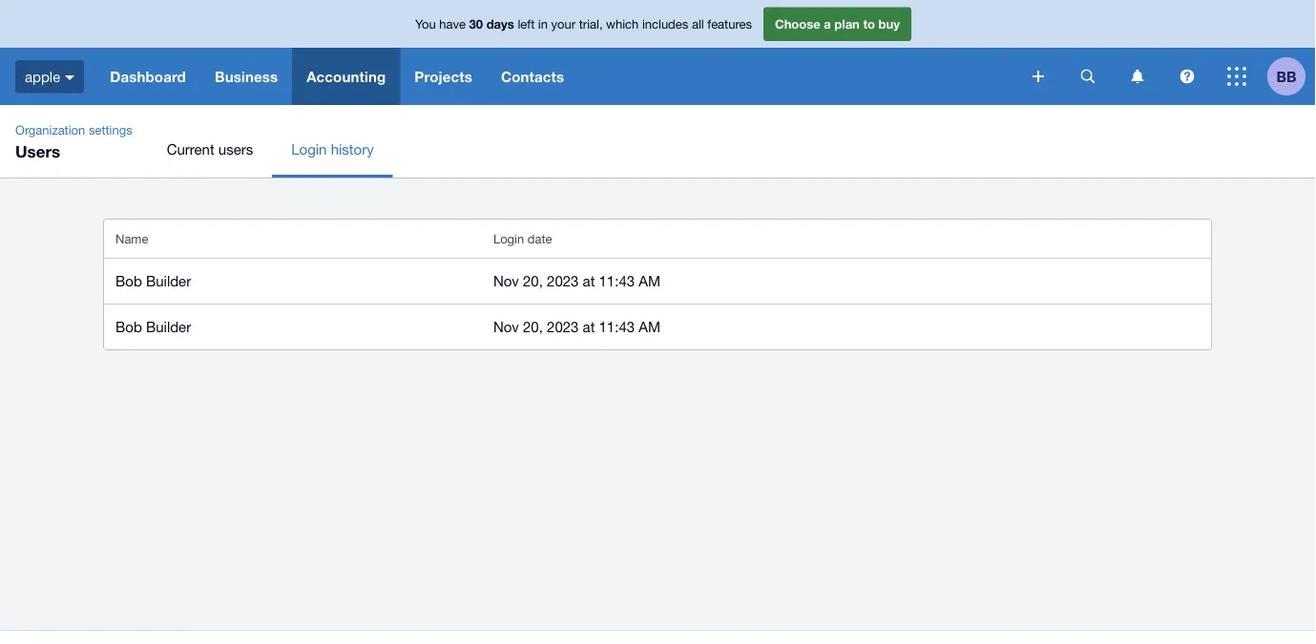 Task type: describe. For each thing, give the bounding box(es) containing it.
navigation inside "banner"
[[96, 48, 1020, 105]]

days
[[487, 16, 515, 31]]

dashboard
[[110, 68, 186, 85]]

2 bob builder from the top
[[116, 318, 191, 335]]

organization
[[15, 122, 85, 137]]

1 2023 from the top
[[547, 272, 579, 289]]

banner containing dashboard
[[0, 0, 1316, 105]]

all
[[692, 16, 704, 31]]

login history
[[291, 140, 374, 157]]

apple
[[25, 68, 60, 85]]

users
[[15, 141, 60, 160]]

2 am from the top
[[639, 318, 661, 335]]

current
[[167, 140, 215, 157]]

business button
[[200, 48, 292, 105]]

2 builder from the top
[[146, 318, 191, 335]]

1 bob from the top
[[116, 272, 142, 289]]

1 at from the top
[[583, 272, 595, 289]]

you have 30 days left in your trial, which includes all features
[[415, 16, 753, 31]]

organization settings link
[[8, 120, 140, 139]]

includes
[[643, 16, 689, 31]]

projects button
[[400, 48, 487, 105]]

svg image
[[1132, 69, 1145, 84]]

history
[[331, 140, 374, 157]]

plan
[[835, 16, 860, 31]]

current users
[[167, 140, 253, 157]]

current users link
[[148, 120, 272, 178]]

1 bob builder from the top
[[116, 272, 191, 289]]

projects
[[415, 68, 473, 85]]

buy
[[879, 16, 901, 31]]

features
[[708, 16, 753, 31]]

login history link
[[272, 120, 393, 178]]

contacts
[[501, 68, 565, 85]]

menu containing current users
[[148, 120, 1316, 178]]

to
[[864, 16, 876, 31]]

dashboard link
[[96, 48, 200, 105]]

choose
[[775, 16, 821, 31]]



Task type: locate. For each thing, give the bounding box(es) containing it.
1 vertical spatial 20,
[[523, 318, 543, 335]]

2 2023 from the top
[[547, 318, 579, 335]]

date
[[528, 231, 553, 246]]

1 vertical spatial am
[[639, 318, 661, 335]]

1 11:43 from the top
[[599, 272, 635, 289]]

20,
[[523, 272, 543, 289], [523, 318, 543, 335]]

menu
[[148, 120, 1316, 178]]

2 at from the top
[[583, 318, 595, 335]]

0 vertical spatial am
[[639, 272, 661, 289]]

0 vertical spatial login
[[291, 140, 327, 157]]

navigation containing dashboard
[[96, 48, 1020, 105]]

0 vertical spatial 20,
[[523, 272, 543, 289]]

apple button
[[0, 48, 96, 105]]

2 nov from the top
[[494, 318, 519, 335]]

1 vertical spatial bob builder
[[116, 318, 191, 335]]

organization settings users
[[15, 122, 132, 160]]

accounting
[[307, 68, 386, 85]]

1 vertical spatial builder
[[146, 318, 191, 335]]

contacts button
[[487, 48, 579, 105]]

svg image inside apple 'popup button'
[[65, 75, 75, 80]]

1 horizontal spatial login
[[494, 231, 524, 246]]

users
[[219, 140, 253, 157]]

1 am from the top
[[639, 272, 661, 289]]

am
[[639, 272, 661, 289], [639, 318, 661, 335]]

2 bob from the top
[[116, 318, 142, 335]]

trial,
[[579, 16, 603, 31]]

0 vertical spatial nov 20, 2023 at 11:43 am
[[494, 272, 661, 289]]

1 vertical spatial bob
[[116, 318, 142, 335]]

2023
[[547, 272, 579, 289], [547, 318, 579, 335]]

0 vertical spatial builder
[[146, 272, 191, 289]]

login left history
[[291, 140, 327, 157]]

bb button
[[1268, 48, 1316, 105]]

accounting button
[[292, 48, 400, 105]]

login left date
[[494, 231, 524, 246]]

bb
[[1277, 68, 1297, 85]]

builder
[[146, 272, 191, 289], [146, 318, 191, 335]]

name
[[116, 231, 148, 246]]

1 builder from the top
[[146, 272, 191, 289]]

1 vertical spatial nov
[[494, 318, 519, 335]]

left
[[518, 16, 535, 31]]

your
[[552, 16, 576, 31]]

login for login history
[[291, 140, 327, 157]]

login history element
[[104, 220, 1212, 350]]

1 vertical spatial 11:43
[[599, 318, 635, 335]]

login date
[[494, 231, 553, 246]]

business
[[215, 68, 278, 85]]

nov 20, 2023 at 11:43 am
[[494, 272, 661, 289], [494, 318, 661, 335]]

bob
[[116, 272, 142, 289], [116, 318, 142, 335]]

at
[[583, 272, 595, 289], [583, 318, 595, 335]]

0 vertical spatial at
[[583, 272, 595, 289]]

0 horizontal spatial login
[[291, 140, 327, 157]]

a
[[824, 16, 832, 31]]

settings
[[89, 122, 132, 137]]

2 11:43 from the top
[[599, 318, 635, 335]]

1 nov 20, 2023 at 11:43 am from the top
[[494, 272, 661, 289]]

0 vertical spatial 11:43
[[599, 272, 635, 289]]

svg image
[[1228, 67, 1247, 86], [1082, 69, 1096, 84], [1181, 69, 1195, 84], [1033, 71, 1045, 82], [65, 75, 75, 80]]

1 nov from the top
[[494, 272, 519, 289]]

0 vertical spatial bob
[[116, 272, 142, 289]]

nov
[[494, 272, 519, 289], [494, 318, 519, 335]]

choose a plan to buy
[[775, 16, 901, 31]]

2 nov 20, 2023 at 11:43 am from the top
[[494, 318, 661, 335]]

1 vertical spatial nov 20, 2023 at 11:43 am
[[494, 318, 661, 335]]

which
[[607, 16, 639, 31]]

in
[[538, 16, 548, 31]]

login inside menu
[[291, 140, 327, 157]]

0 vertical spatial 2023
[[547, 272, 579, 289]]

30
[[469, 16, 483, 31]]

0 vertical spatial nov
[[494, 272, 519, 289]]

bob builder
[[116, 272, 191, 289], [116, 318, 191, 335]]

have
[[440, 16, 466, 31]]

navigation
[[96, 48, 1020, 105]]

11:43
[[599, 272, 635, 289], [599, 318, 635, 335]]

2 20, from the top
[[523, 318, 543, 335]]

0 vertical spatial bob builder
[[116, 272, 191, 289]]

login
[[291, 140, 327, 157], [494, 231, 524, 246]]

1 vertical spatial at
[[583, 318, 595, 335]]

login for login date
[[494, 231, 524, 246]]

1 vertical spatial 2023
[[547, 318, 579, 335]]

1 20, from the top
[[523, 272, 543, 289]]

banner
[[0, 0, 1316, 105]]

1 vertical spatial login
[[494, 231, 524, 246]]

you
[[415, 16, 436, 31]]

login inside "element"
[[494, 231, 524, 246]]



Task type: vqa. For each thing, say whether or not it's contained in the screenshot.
menu on the top containing All
no



